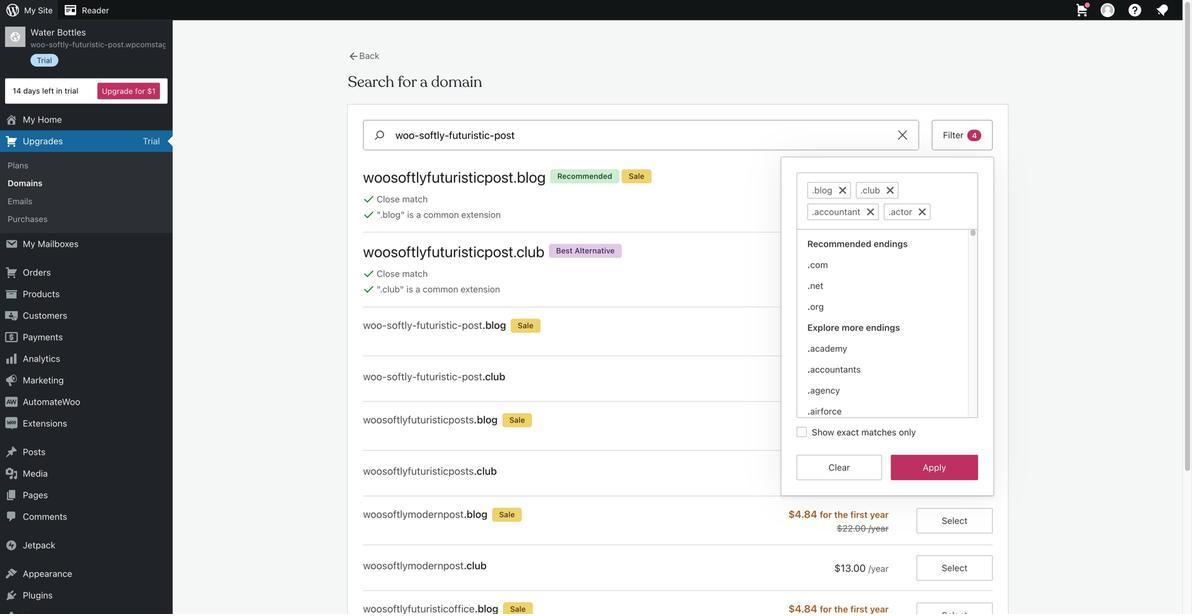 Task type: locate. For each thing, give the bounding box(es) containing it.
img image left automatewoo
[[5, 396, 18, 408]]

1 select button from the top
[[917, 257, 993, 283]]

my profile image
[[1101, 3, 1115, 17]]

1 img image from the top
[[5, 331, 18, 344]]

softly- down bottles
[[49, 40, 72, 49]]

1 vertical spatial $13.00 /year
[[834, 562, 889, 574]]

img image left extensions
[[5, 417, 18, 430]]

7 . from the top
[[807, 406, 810, 417]]

1 vertical spatial woo-
[[363, 319, 387, 331]]

0 horizontal spatial recommended
[[557, 172, 612, 180]]

.club for woosoftlyfuturisticpost .club
[[513, 243, 544, 261]]

extension
[[461, 209, 501, 220], [461, 284, 500, 295]]

softly- down ".club"
[[387, 319, 417, 331]]

first
[[850, 184, 868, 194], [850, 320, 868, 331], [850, 415, 868, 426], [850, 510, 868, 520]]

my mailboxes
[[23, 239, 79, 249]]

6 select from the top
[[942, 563, 968, 573]]

close for woosoftlyfuturisticpost .blog
[[377, 194, 400, 204]]

4 year from the top
[[870, 510, 889, 520]]

first for woosoftlymodernpost .blog
[[850, 510, 868, 520]]

a for woosoftlyfuturisticpost .club
[[415, 284, 420, 295]]

woosoftlymodernpost .blog
[[363, 508, 487, 520]]

$4.84 up .accountant
[[788, 183, 817, 195]]

extension down woosoftlyfuturisticpost .club
[[461, 284, 500, 295]]

1 vertical spatial trial
[[143, 136, 160, 146]]

0 vertical spatial softly-
[[49, 40, 72, 49]]

2 woosoftlyfuturisticpost from the top
[[363, 243, 513, 261]]

. for airforce
[[807, 406, 810, 417]]

6 /year from the top
[[868, 564, 889, 574]]

$22.00 for woosoftlymodernpost .blog
[[837, 523, 866, 534]]

4 $4.84 from the top
[[788, 508, 817, 520]]

2 select button from the top
[[917, 319, 993, 345]]

for up show
[[820, 415, 832, 426]]

woosoftlymodernpost for .club
[[363, 560, 464, 572]]

recommended inside domain search filters 'tooltip'
[[807, 239, 871, 249]]

$22.00 right show
[[837, 429, 866, 439]]

0 vertical spatial $13.00 /year
[[834, 468, 889, 480]]

4 img image from the top
[[5, 539, 18, 552]]

select for fourth the select button from the bottom
[[942, 374, 968, 384]]

trial down water
[[37, 56, 52, 65]]

".blog"
[[377, 209, 405, 220]]

the up .accountant
[[834, 184, 848, 194]]

1 first from the top
[[850, 184, 868, 194]]

analytics link
[[0, 348, 173, 370]]

0 vertical spatial woo-
[[30, 40, 49, 49]]

2 img image from the top
[[5, 396, 18, 408]]

$22.00
[[837, 198, 866, 208], [837, 334, 866, 345], [837, 429, 866, 439], [837, 523, 866, 534]]

$4.84 for the first year $22.00 /year
[[788, 183, 889, 208], [788, 319, 889, 345], [788, 414, 889, 439], [788, 508, 889, 534]]

. down "explore"
[[807, 343, 810, 354]]

endings
[[874, 239, 908, 249], [866, 322, 900, 333]]

my home
[[23, 114, 62, 125]]

plans
[[8, 161, 28, 170]]

woosoftlyfuturisticpost for .blog
[[363, 168, 513, 186]]

upgrade for $1 button
[[97, 83, 160, 99]]

0 vertical spatial $13.00
[[834, 373, 868, 385]]

upgrade for $1
[[102, 87, 156, 96]]

post down ".club" is a common extension
[[462, 319, 482, 331]]

purchases link
[[0, 210, 173, 228]]

2 first from the top
[[850, 320, 868, 331]]

4 . from the top
[[807, 343, 810, 354]]

woosoftlyfuturisticpost down ".blog" is a common extension
[[363, 243, 513, 261]]

woo- for woo-softly-futuristic-post .blog
[[363, 319, 387, 331]]

first right "explore"
[[850, 320, 868, 331]]

year down clear button
[[870, 510, 889, 520]]

img image inside "jetpack" link
[[5, 539, 18, 552]]

. up . net
[[807, 259, 810, 270]]

1 vertical spatial $13.00
[[834, 468, 866, 480]]

year right more
[[870, 320, 889, 331]]

for for woo-softly-futuristic-post .blog
[[820, 320, 832, 331]]

1 select from the top
[[942, 265, 968, 275]]

0 vertical spatial post
[[462, 319, 482, 331]]

$22.00 down more
[[837, 334, 866, 345]]

extension up woosoftlyfuturisticpost .club
[[461, 209, 501, 220]]

my shopping cart image
[[1075, 3, 1090, 18]]

2 close from the top
[[377, 269, 400, 279]]

marketing link
[[0, 370, 173, 391]]

. airforce
[[807, 406, 842, 417]]

my down the purchases
[[23, 239, 35, 249]]

emails
[[8, 196, 32, 206]]

1 $22.00 from the top
[[837, 198, 866, 208]]

futuristic- down ".club" is a common extension
[[417, 319, 462, 331]]

1 $13.00 from the top
[[834, 373, 868, 385]]

woosoftlyfuturisticposts .blog
[[363, 414, 498, 426]]

clear button
[[797, 455, 882, 480]]

. down . agency
[[807, 406, 810, 417]]

exact
[[837, 427, 859, 438]]

automatewoo link
[[0, 391, 173, 413]]

1 vertical spatial match
[[402, 269, 428, 279]]

net
[[810, 280, 823, 291]]

1 vertical spatial common
[[423, 284, 458, 295]]

for
[[398, 72, 417, 92], [820, 184, 832, 194], [820, 320, 832, 331], [820, 415, 832, 426], [820, 510, 832, 520]]

the down clear button
[[834, 510, 848, 520]]

my for my home
[[23, 114, 35, 125]]

4 first from the top
[[850, 510, 868, 520]]

the up the exact
[[834, 415, 848, 426]]

my inside my site link
[[24, 5, 36, 15]]

first down clear button
[[850, 510, 868, 520]]

1 vertical spatial is
[[406, 284, 413, 295]]

1 woosoftlymodernpost from the top
[[363, 508, 464, 520]]

extensions
[[23, 418, 67, 429]]

6 . from the top
[[807, 385, 810, 396]]

1 vertical spatial my
[[23, 114, 35, 125]]

4 select from the top
[[942, 468, 968, 479]]

1 $13.00 /year from the top
[[834, 468, 889, 480]]

my inside my home link
[[23, 114, 35, 125]]

2 vertical spatial futuristic-
[[417, 371, 462, 383]]

recommended
[[557, 172, 612, 180], [807, 239, 871, 249]]

none text field containing .blog
[[807, 176, 974, 226]]

close match
[[377, 194, 428, 204], [377, 269, 428, 279]]

.club for woosoftlymodernpost .club
[[464, 560, 487, 572]]

0 vertical spatial woosoftlyfuturisticposts
[[363, 414, 474, 426]]

woosoftlymodernpost down the woosoftlyfuturisticposts .club
[[363, 508, 464, 520]]

is right ".blog"
[[407, 209, 414, 220]]

.
[[807, 259, 810, 270], [807, 280, 810, 291], [807, 301, 810, 312], [807, 343, 810, 354], [807, 364, 810, 375], [807, 385, 810, 396], [807, 406, 810, 417]]

softly- inside water bottles woo-softly-futuristic-post.wpcomstaging.com
[[49, 40, 72, 49]]

2 $4.84 from the top
[[788, 319, 817, 331]]

3 select button from the top
[[917, 366, 993, 392]]

woo-
[[30, 40, 49, 49], [363, 319, 387, 331], [363, 371, 387, 383]]

2 $13.00 /year from the top
[[834, 562, 889, 574]]

common up woosoftlyfuturisticpost .club
[[423, 209, 459, 220]]

3 $22.00 from the top
[[837, 429, 866, 439]]

0 vertical spatial extension
[[461, 209, 501, 220]]

$13.00 /year for woosoftlyfuturisticposts .club
[[834, 468, 889, 480]]

.blog for woosoftlyfuturisticposts .blog
[[474, 414, 498, 426]]

1 close match from the top
[[377, 194, 428, 204]]

woosoftlyfuturisticposts for .club
[[363, 465, 474, 477]]

. up . airforce
[[807, 385, 810, 396]]

2 woosoftlymodernpost from the top
[[363, 560, 464, 572]]

products link
[[0, 283, 173, 305]]

endings down .actor
[[874, 239, 908, 249]]

2 $22.00 from the top
[[837, 334, 866, 345]]

year up matches
[[870, 415, 889, 426]]

img image for jetpack
[[5, 539, 18, 552]]

$4.84 for the first year $22.00 /year for woo-softly-futuristic-post .blog
[[788, 319, 889, 345]]

2 vertical spatial my
[[23, 239, 35, 249]]

woo-softly-futuristic-post .club
[[363, 371, 505, 383]]

sale for woosoftlyfuturisticposts .blog
[[509, 416, 525, 425]]

year
[[870, 184, 889, 194], [870, 320, 889, 331], [870, 415, 889, 426], [870, 510, 889, 520]]

woosoftlyfuturisticposts for .blog
[[363, 414, 474, 426]]

my left site
[[24, 5, 36, 15]]

. academy
[[807, 343, 847, 354]]

futuristic- down bottles
[[72, 40, 108, 49]]

woosoftlyfuturisticposts
[[363, 414, 474, 426], [363, 465, 474, 477]]

$4.84 down . org
[[788, 319, 817, 331]]

my
[[24, 5, 36, 15], [23, 114, 35, 125], [23, 239, 35, 249]]

3 first from the top
[[850, 415, 868, 426]]

.blog inside "text box"
[[812, 185, 832, 195]]

post
[[462, 319, 482, 331], [462, 371, 482, 383]]

1 vertical spatial woosoftlyfuturisticpost
[[363, 243, 513, 261]]

appearance link
[[0, 563, 173, 585]]

3 $4.84 for the first year $22.00 /year from the top
[[788, 414, 889, 439]]

best
[[556, 246, 573, 255]]

endings right more
[[866, 322, 900, 333]]

products
[[23, 289, 60, 299]]

1 vertical spatial close
[[377, 269, 400, 279]]

2 year from the top
[[870, 320, 889, 331]]

year up .actor
[[870, 184, 889, 194]]

close up ".club"
[[377, 269, 400, 279]]

$22.00 up recommended endings
[[837, 198, 866, 208]]

. for com
[[807, 259, 810, 270]]

.actor
[[888, 206, 912, 217]]

close
[[377, 194, 400, 204], [377, 269, 400, 279]]

2 $4.84 for the first year $22.00 /year from the top
[[788, 319, 889, 345]]

woosoftlymodernpost down woosoftlymodernpost .blog
[[363, 560, 464, 572]]

4
[[972, 131, 977, 140]]

domain search filters tooltip
[[781, 150, 994, 496]]

1 vertical spatial close match
[[377, 269, 428, 279]]

1 post from the top
[[462, 319, 482, 331]]

futuristic- for woo-softly-futuristic-post .club
[[417, 371, 462, 383]]

$13.00 /year
[[834, 468, 889, 480], [834, 562, 889, 574]]

plugins
[[23, 590, 53, 601]]

select button
[[917, 257, 993, 283], [917, 319, 993, 345], [917, 366, 993, 392], [917, 461, 993, 486], [917, 508, 993, 534], [917, 556, 993, 581]]

2 vertical spatial softly-
[[387, 371, 417, 383]]

close match for woosoftlyfuturisticpost .blog
[[377, 194, 428, 204]]

. accountants
[[807, 364, 861, 375]]

the for woo-softly-futuristic-post .blog
[[834, 320, 848, 331]]

img image left jetpack
[[5, 539, 18, 552]]

1 vertical spatial post
[[462, 371, 482, 383]]

5 /year from the top
[[868, 523, 889, 534]]

for down org
[[820, 320, 832, 331]]

1 horizontal spatial recommended
[[807, 239, 871, 249]]

woosoftlyfuturisticpost
[[363, 168, 513, 186], [363, 243, 513, 261]]

match up ".club" is a common extension
[[402, 269, 428, 279]]

3 the from the top
[[834, 415, 848, 426]]

0 vertical spatial is
[[407, 209, 414, 220]]

my left home
[[23, 114, 35, 125]]

None text field
[[807, 176, 974, 226]]

3 $13.00 from the top
[[834, 562, 866, 574]]

2 $13.00 from the top
[[834, 468, 866, 480]]

recommended endings
[[807, 239, 908, 249]]

.accountant
[[812, 206, 860, 217]]

manage your notifications image
[[1155, 3, 1170, 18]]

1 vertical spatial woosoftlymodernpost
[[363, 560, 464, 572]]

. down . net
[[807, 301, 810, 312]]

5 select from the top
[[942, 516, 968, 526]]

first for woosoftlyfuturisticposts .blog
[[850, 415, 868, 426]]

search for a domain
[[348, 72, 482, 92]]

1 close from the top
[[377, 194, 400, 204]]

a right ".club"
[[415, 284, 420, 295]]

futuristic- up woosoftlyfuturisticposts .blog
[[417, 371, 462, 383]]

0 horizontal spatial trial
[[37, 56, 52, 65]]

$4.84
[[788, 183, 817, 195], [788, 319, 817, 331], [788, 414, 817, 426], [788, 508, 817, 520]]

pages link
[[0, 484, 173, 506]]

4 $4.84 for the first year $22.00 /year from the top
[[788, 508, 889, 534]]

sale for woo-softly-futuristic-post .blog
[[518, 321, 533, 330]]

$22.00 down clear button
[[837, 523, 866, 534]]

is for woosoftlyfuturisticpost .blog
[[407, 209, 414, 220]]

payments link
[[0, 326, 173, 348]]

img image inside automatewoo link
[[5, 396, 18, 408]]

woosoftlymodernpost for .blog
[[363, 508, 464, 520]]

media link
[[0, 463, 173, 484]]

img image inside extensions link
[[5, 417, 18, 430]]

1 /year from the top
[[868, 198, 889, 208]]

2 /year from the top
[[868, 334, 889, 345]]

close match up ".blog"
[[377, 194, 428, 204]]

first up show exact matches only
[[850, 415, 868, 426]]

2 match from the top
[[402, 269, 428, 279]]

1 vertical spatial a
[[415, 284, 420, 295]]

0 vertical spatial match
[[402, 194, 428, 204]]

2 vertical spatial woo-
[[363, 371, 387, 383]]

clear
[[829, 462, 850, 473]]

1 $4.84 for the first year $22.00 /year from the top
[[788, 183, 889, 208]]

woosoftlymodernpost
[[363, 508, 464, 520], [363, 560, 464, 572]]

futuristic- inside water bottles woo-softly-futuristic-post.wpcomstaging.com
[[72, 40, 108, 49]]

trial down 'for $1'
[[143, 136, 160, 146]]

$4.84 up show exact matches only checkbox
[[788, 414, 817, 426]]

img image inside the payments link
[[5, 331, 18, 344]]

a right ".blog"
[[416, 209, 421, 220]]

recommended for recommended endings
[[807, 239, 871, 249]]

2 the from the top
[[834, 320, 848, 331]]

0 vertical spatial a
[[416, 209, 421, 220]]

softly- for woo-softly-futuristic-post .club
[[387, 371, 417, 383]]

3 select from the top
[[942, 374, 968, 384]]

2 woosoftlyfuturisticposts from the top
[[363, 465, 474, 477]]

2 post from the top
[[462, 371, 482, 383]]

4 $22.00 from the top
[[837, 523, 866, 534]]

$22.00 for woosoftlyfuturisticposts .blog
[[837, 429, 866, 439]]

woosoftlyfuturisticposts down woo-softly-futuristic-post .club
[[363, 414, 474, 426]]

img image left payments
[[5, 331, 18, 344]]

. up . agency
[[807, 364, 810, 375]]

2 select from the top
[[942, 326, 968, 337]]

show exact matches only
[[812, 427, 916, 438]]

0 vertical spatial close match
[[377, 194, 428, 204]]

1 vertical spatial futuristic-
[[417, 319, 462, 331]]

post up woosoftlyfuturisticposts .blog
[[462, 371, 482, 383]]

plugins link
[[0, 585, 173, 606]]

extension for .club
[[461, 284, 500, 295]]

close search image
[[887, 127, 918, 143]]

img image for extensions
[[5, 417, 18, 430]]

. up . org
[[807, 280, 810, 291]]

. for org
[[807, 301, 810, 312]]

$4.84 for woosoftlymodernpost .blog
[[788, 508, 817, 520]]

close for woosoftlyfuturisticpost .club
[[377, 269, 400, 279]]

img image
[[5, 331, 18, 344], [5, 396, 18, 408], [5, 417, 18, 430], [5, 539, 18, 552]]

0 vertical spatial woosoftlyfuturisticpost
[[363, 168, 513, 186]]

first up .accountant
[[850, 184, 868, 194]]

softly- up woosoftlyfuturisticposts .blog
[[387, 371, 417, 383]]

1 vertical spatial recommended
[[807, 239, 871, 249]]

/year
[[868, 198, 889, 208], [868, 334, 889, 345], [868, 429, 889, 439], [868, 469, 889, 479], [868, 523, 889, 534], [868, 564, 889, 574]]

for down clear button
[[820, 510, 832, 520]]

select
[[942, 265, 968, 275], [942, 326, 968, 337], [942, 374, 968, 384], [942, 468, 968, 479], [942, 516, 968, 526], [942, 563, 968, 573]]

left
[[42, 86, 54, 95]]

3 img image from the top
[[5, 417, 18, 430]]

0 vertical spatial futuristic-
[[72, 40, 108, 49]]

woosoftlyfuturisticposts .club
[[363, 465, 497, 477]]

$13.00
[[834, 373, 868, 385], [834, 468, 866, 480], [834, 562, 866, 574]]

close match up ".club"
[[377, 269, 428, 279]]

1 vertical spatial softly-
[[387, 319, 417, 331]]

woo- inside water bottles woo-softly-futuristic-post.wpcomstaging.com
[[30, 40, 49, 49]]

apply
[[923, 462, 946, 473]]

pages
[[23, 490, 48, 500]]

3 . from the top
[[807, 301, 810, 312]]

1 vertical spatial endings
[[866, 322, 900, 333]]

woosoftlyfuturisticpost up ".blog" is a common extension
[[363, 168, 513, 186]]

comments link
[[0, 506, 173, 528]]

1 vertical spatial woosoftlyfuturisticposts
[[363, 465, 474, 477]]

2 vertical spatial $13.00
[[834, 562, 866, 574]]

1 . from the top
[[807, 259, 810, 270]]

is
[[407, 209, 414, 220], [406, 284, 413, 295]]

match up ".blog" is a common extension
[[402, 194, 428, 204]]

0 vertical spatial common
[[423, 209, 459, 220]]

the up academy
[[834, 320, 848, 331]]

1 match from the top
[[402, 194, 428, 204]]

1 woosoftlyfuturisticpost from the top
[[363, 168, 513, 186]]

0 vertical spatial recommended
[[557, 172, 612, 180]]

. net
[[807, 280, 823, 291]]

my inside my mailboxes link
[[23, 239, 35, 249]]

explore more endings
[[807, 322, 900, 333]]

select for 6th the select button from the bottom of the page
[[942, 265, 968, 275]]

None search field
[[363, 120, 919, 150]]

$4.84 down clear button
[[788, 508, 817, 520]]

1 woosoftlyfuturisticposts from the top
[[363, 414, 474, 426]]

0 vertical spatial my
[[24, 5, 36, 15]]

4 the from the top
[[834, 510, 848, 520]]

3 $4.84 from the top
[[788, 414, 817, 426]]

0 vertical spatial close
[[377, 194, 400, 204]]

close up ".blog"
[[377, 194, 400, 204]]

site
[[38, 5, 53, 15]]

woosoftlyfuturisticpost .blog
[[363, 168, 546, 186]]

woosoftlyfuturisticposts up woosoftlymodernpost .blog
[[363, 465, 474, 477]]

0 vertical spatial woosoftlymodernpost
[[363, 508, 464, 520]]

match
[[402, 194, 428, 204], [402, 269, 428, 279]]

5 . from the top
[[807, 364, 810, 375]]

2 close match from the top
[[377, 269, 428, 279]]

Show exact matches only checkbox
[[797, 427, 807, 437]]

common up woo-softly-futuristic-post .blog
[[423, 284, 458, 295]]

is right ".club"
[[406, 284, 413, 295]]

1 vertical spatial extension
[[461, 284, 500, 295]]

2 . from the top
[[807, 280, 810, 291]]

3 year from the top
[[870, 415, 889, 426]]



Task type: vqa. For each thing, say whether or not it's contained in the screenshot.
the right Stats
no



Task type: describe. For each thing, give the bounding box(es) containing it.
select for 2nd the select button
[[942, 326, 968, 337]]

is for woosoftlyfuturisticpost .club
[[406, 284, 413, 295]]

water
[[30, 27, 55, 37]]

back link
[[348, 50, 379, 62]]

$13.00 for woosoftlymodernpost .club
[[834, 562, 866, 574]]

mailboxes
[[38, 239, 79, 249]]

.club for woosoftlyfuturisticposts .club
[[474, 465, 497, 477]]

automatewoo
[[23, 397, 80, 407]]

more
[[842, 322, 864, 333]]

filter
[[943, 130, 964, 140]]

for for woosoftlyfuturisticposts .blog
[[820, 415, 832, 426]]

jetpack link
[[0, 535, 173, 556]]

upgrades
[[23, 136, 63, 146]]

$4.84 for the first year $22.00 /year for woosoftlyfuturisticposts .blog
[[788, 414, 889, 439]]

my for my mailboxes
[[23, 239, 35, 249]]

futuristic- for woo-softly-futuristic-post .blog
[[417, 319, 462, 331]]

What would you like your domain name to be? search field
[[395, 120, 887, 150]]

1 $4.84 from the top
[[788, 183, 817, 195]]

3 /year from the top
[[868, 429, 889, 439]]

for right search on the left of page
[[398, 72, 417, 92]]

. for accountants
[[807, 364, 810, 375]]

$4.84 for woo-softly-futuristic-post .blog
[[788, 319, 817, 331]]

$22.00 for woo-softly-futuristic-post .blog
[[837, 334, 866, 345]]

my mailboxes link
[[0, 233, 173, 255]]

.blog for woosoftlyfuturisticpost .blog
[[513, 168, 546, 186]]

a domain
[[420, 72, 482, 92]]

upgrade
[[102, 87, 133, 96]]

0 vertical spatial endings
[[874, 239, 908, 249]]

for $1
[[135, 87, 156, 96]]

match for woosoftlyfuturisticpost .club
[[402, 269, 428, 279]]

reader link
[[58, 0, 114, 20]]

. for net
[[807, 280, 810, 291]]

accountants
[[810, 364, 861, 375]]

year for woosoftlyfuturisticposts .blog
[[870, 415, 889, 426]]

woosoftlyfuturisticpost .club
[[363, 243, 544, 261]]

first for woo-softly-futuristic-post .blog
[[850, 320, 868, 331]]

woo- for woo-softly-futuristic-post .club
[[363, 371, 387, 383]]

select for 2nd the select button from the bottom
[[942, 516, 968, 526]]

reader
[[82, 5, 109, 15]]

year for woosoftlymodernpost .blog
[[870, 510, 889, 520]]

woosoftlyfuturisticpost for .club
[[363, 243, 513, 261]]

extension for .blog
[[461, 209, 501, 220]]

".blog" is a common extension
[[377, 209, 501, 220]]

$4.84 for the first year $22.00 /year for woosoftlymodernpost .blog
[[788, 508, 889, 534]]

.blog for woosoftlymodernpost .blog
[[464, 508, 487, 520]]

my site link
[[0, 0, 58, 20]]

. agency
[[807, 385, 840, 396]]

$4.84 for woosoftlyfuturisticposts .blog
[[788, 414, 817, 426]]

marketing
[[23, 375, 64, 385]]

show
[[812, 427, 834, 438]]

. com
[[807, 259, 828, 270]]

orders
[[23, 267, 51, 278]]

academy
[[810, 343, 847, 354]]

customers
[[23, 310, 67, 321]]

recommended for recommended
[[557, 172, 612, 180]]

my home link
[[0, 109, 173, 130]]

jetpack
[[23, 540, 55, 550]]

posts
[[23, 447, 46, 457]]

woosoftlymodernpost .club
[[363, 560, 487, 572]]

select for first the select button from the bottom
[[942, 563, 968, 573]]

4 /year from the top
[[868, 469, 889, 479]]

match for woosoftlyfuturisticpost .blog
[[402, 194, 428, 204]]

4 select button from the top
[[917, 461, 993, 486]]

post for .club
[[462, 371, 482, 383]]

common for .blog
[[423, 209, 459, 220]]

water bottles woo-softly-futuristic-post.wpcomstaging.com
[[30, 27, 195, 49]]

none text field inside domain search filters 'tooltip'
[[807, 176, 974, 226]]

explore
[[807, 322, 839, 333]]

14
[[13, 86, 21, 95]]

. for academy
[[807, 343, 810, 354]]

post for .blog
[[462, 319, 482, 331]]

for up .accountant
[[820, 184, 832, 194]]

orders link
[[0, 262, 173, 283]]

the for woosoftlyfuturisticposts .blog
[[834, 415, 848, 426]]

select for 3rd the select button from the bottom
[[942, 468, 968, 479]]

open search image
[[364, 127, 395, 143]]

org
[[810, 301, 824, 312]]

domains link
[[0, 174, 173, 192]]

img image for automatewoo
[[5, 396, 18, 408]]

customers link
[[0, 305, 173, 326]]

analytics
[[23, 353, 60, 364]]

the for woosoftlymodernpost .blog
[[834, 510, 848, 520]]

purchases
[[8, 214, 48, 224]]

$13.00 /year for woosoftlymodernpost .club
[[834, 562, 889, 574]]

5 select button from the top
[[917, 508, 993, 534]]

woo-softly-futuristic-post .blog
[[363, 319, 506, 331]]

close match for woosoftlyfuturisticpost .club
[[377, 269, 428, 279]]

my site
[[24, 5, 53, 15]]

1 the from the top
[[834, 184, 848, 194]]

back
[[359, 50, 379, 61]]

only
[[899, 427, 916, 438]]

com
[[810, 259, 828, 270]]

matches
[[861, 427, 896, 438]]

14 days left in trial
[[13, 86, 78, 95]]

alternative
[[575, 246, 615, 255]]

post.wpcomstaging.com
[[108, 40, 195, 49]]

best alternative
[[556, 246, 615, 255]]

my for my site
[[24, 5, 36, 15]]

bottles
[[57, 27, 86, 37]]

softly- for woo-softly-futuristic-post .blog
[[387, 319, 417, 331]]

emails link
[[0, 192, 173, 210]]

plans link
[[0, 156, 173, 174]]

".club" is a common extension
[[377, 284, 500, 295]]

. org
[[807, 301, 824, 312]]

help image
[[1127, 3, 1143, 18]]

$13.00 for woosoftlyfuturisticposts .club
[[834, 468, 866, 480]]

.club inside domain search filters 'tooltip'
[[860, 185, 880, 195]]

year for woo-softly-futuristic-post .blog
[[870, 320, 889, 331]]

. for agency
[[807, 385, 810, 396]]

domains
[[8, 178, 42, 188]]

".club"
[[377, 284, 404, 295]]

media
[[23, 468, 48, 479]]

in trial
[[56, 86, 78, 95]]

for for woosoftlymodernpost .blog
[[820, 510, 832, 520]]

agency
[[810, 385, 840, 396]]

payments
[[23, 332, 63, 342]]

appearance
[[23, 569, 72, 579]]

1 horizontal spatial trial
[[143, 136, 160, 146]]

6 select button from the top
[[917, 556, 993, 581]]

sale button
[[363, 592, 993, 614]]

1 year from the top
[[870, 184, 889, 194]]

sale for woosoftlymodernpost .blog
[[499, 510, 515, 519]]

a for woosoftlyfuturisticpost .blog
[[416, 209, 421, 220]]

sale inside button
[[510, 605, 526, 614]]

days
[[23, 86, 40, 95]]

0 vertical spatial trial
[[37, 56, 52, 65]]

common for .club
[[423, 284, 458, 295]]

img image for payments
[[5, 331, 18, 344]]

posts link
[[0, 441, 173, 463]]



